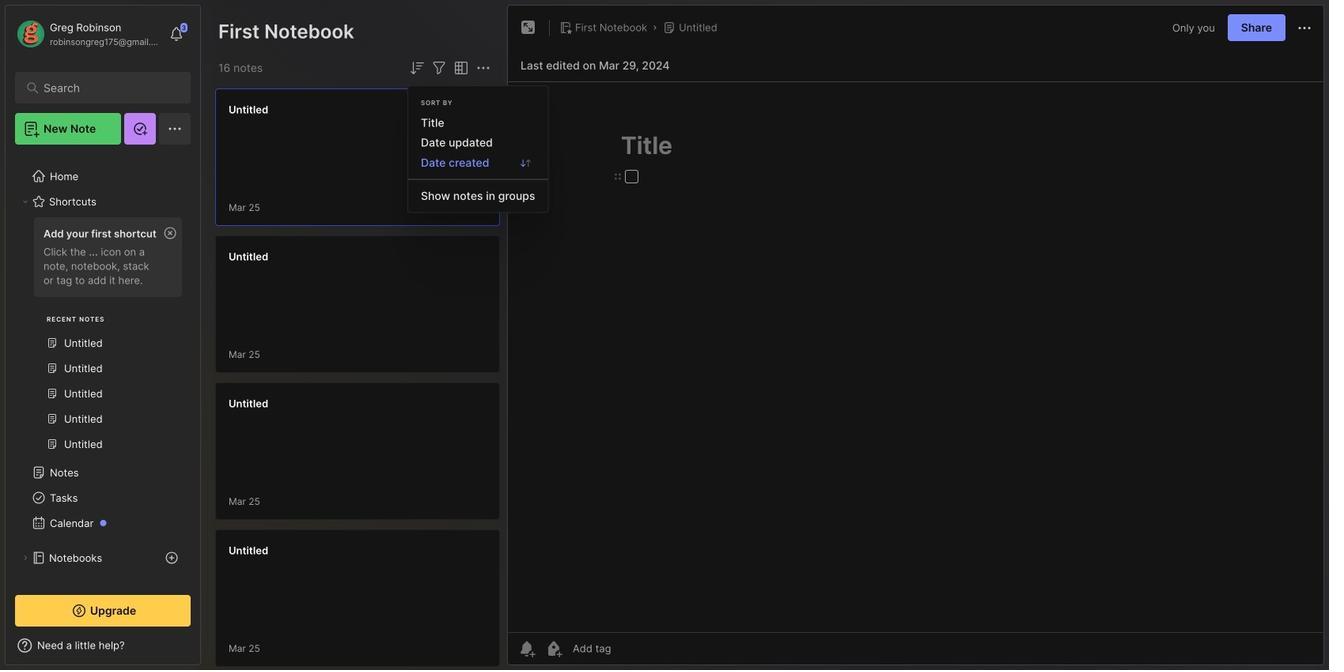Task type: locate. For each thing, give the bounding box(es) containing it.
None search field
[[44, 78, 170, 97]]

tree
[[6, 154, 200, 657]]

more actions image
[[1295, 19, 1314, 38], [474, 59, 493, 78]]

1 horizontal spatial more actions image
[[1295, 19, 1314, 38]]

0 vertical spatial more actions image
[[1295, 19, 1314, 38]]

Note Editor text field
[[508, 81, 1324, 633]]

More actions field
[[1295, 18, 1314, 38], [474, 59, 493, 78]]

note window element
[[507, 5, 1324, 670]]

0 vertical spatial more actions field
[[1295, 18, 1314, 38]]

Add filters field
[[430, 59, 449, 78]]

none search field inside main element
[[44, 78, 170, 97]]

add a reminder image
[[517, 640, 536, 659]]

expand notebooks image
[[21, 554, 30, 563]]

click to collapse image
[[200, 642, 212, 661]]

1 vertical spatial more actions image
[[474, 59, 493, 78]]

group
[[15, 213, 190, 467]]

1 horizontal spatial more actions field
[[1295, 18, 1314, 38]]

more actions image for rightmost more actions field
[[1295, 19, 1314, 38]]

0 horizontal spatial more actions image
[[474, 59, 493, 78]]

1 vertical spatial more actions field
[[474, 59, 493, 78]]

add tag image
[[544, 640, 563, 659]]

Search text field
[[44, 81, 170, 96]]



Task type: vqa. For each thing, say whether or not it's contained in the screenshot.
rightmost row group
no



Task type: describe. For each thing, give the bounding box(es) containing it.
Account field
[[15, 18, 161, 50]]

expand note image
[[519, 18, 538, 37]]

tree inside main element
[[6, 154, 200, 657]]

0 horizontal spatial more actions field
[[474, 59, 493, 78]]

WHAT'S NEW field
[[6, 634, 200, 659]]

more actions image for left more actions field
[[474, 59, 493, 78]]

View options field
[[449, 59, 471, 78]]

group inside main element
[[15, 213, 190, 467]]

Sort options field
[[407, 59, 426, 78]]

add filters image
[[430, 59, 449, 78]]

dropdown list menu
[[408, 113, 548, 206]]

main element
[[0, 0, 206, 671]]

Add tag field
[[571, 642, 690, 656]]



